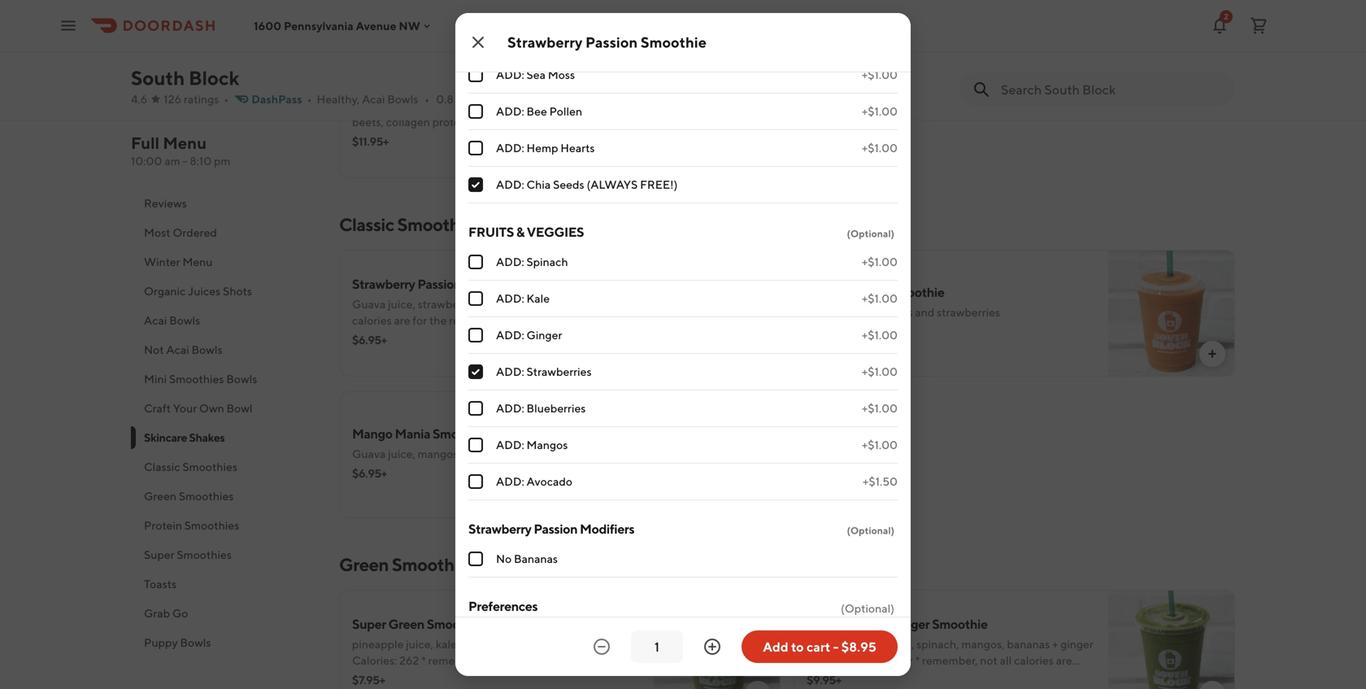 Task type: describe. For each thing, give the bounding box(es) containing it.
classic smoothies button
[[131, 452, 320, 482]]

avocado
[[527, 475, 573, 488]]

1600 pennsylvania avenue nw
[[254, 19, 420, 32]]

remember, inside super green smoothie pineapple juice, kale, spinach, mangos, bananas calories: 262  * remember, not all calories are created equal. we encourage you to eat real food and to count colors, not calories!
[[428, 654, 484, 667]]

remember, for strawberry passion smoothie
[[518, 314, 573, 327]]

sizes.
[[488, 314, 515, 327]]

most
[[144, 226, 170, 239]]

0.8
[[436, 92, 454, 106]]

healthy,
[[317, 92, 360, 106]]

boosts
[[469, 37, 521, 52]]

calories inside super green smoothie pineapple juice, kale, spinach, mangos, bananas calories: 262  * remember, not all calories are created equal. we encourage you to eat real food and to count colors, not calories!
[[520, 654, 560, 667]]

calories: inside super green + ginger smoothie pineapple juice, kale, spinach, mangos, bananas + ginger calories: 246 regular  * remember, not all calories are created equal. we encourage you to eat real food and to count colors, not calories!
[[807, 654, 852, 667]]

fruits
[[469, 224, 514, 240]]

calories: inside mango mania smoothie guava juice, mangos and banana  calories: 334 $6.95+
[[523, 447, 568, 460]]

strawberry passion smoothie
[[508, 33, 707, 51]]

add: chia seeds (always free!)
[[496, 178, 678, 191]]

strawberry for strawberry passion smoothie guava juice, strawberries and bananas  calories: 331  * calories are for the regular sizes. remember, not all calories are created equal. we encourage you to eat real food and to count colors, not calories!
[[352, 276, 415, 292]]

increase quantity by 1 image
[[703, 637, 722, 657]]

1600
[[254, 19, 282, 32]]

encourage for super green + ginger smoothie
[[900, 670, 955, 683]]

green inside super green smoothie pineapple juice, kale, spinach, mangos, bananas calories: 262  * remember, not all calories are created equal. we encourage you to eat real food and to count colors, not calories!
[[389, 616, 425, 632]]

dashpass •
[[252, 92, 312, 106]]

organic juices shots button
[[131, 277, 320, 306]]

almond milk, strawberry, banana, dates, maple syrup, beets, collagen protein, sea moss $11.95+
[[352, 99, 621, 148]]

free!)
[[640, 178, 678, 191]]

passion for strawberry passion smoothie guava juice, strawberries and bananas  calories: 331  * calories are for the regular sizes. remember, not all calories are created equal. we encourage you to eat real food and to count colors, not calories!
[[418, 276, 461, 292]]

$7.95+
[[352, 673, 385, 687]]

winter
[[144, 255, 180, 268]]

331
[[598, 297, 615, 311]]

real for super green + ginger smoothie
[[1011, 670, 1030, 683]]

protein
[[144, 519, 182, 532]]

strawberry passion smoothie dialog
[[456, 0, 911, 680]]

reviews
[[144, 196, 187, 210]]

open menu image
[[59, 16, 78, 35]]

classic inside 'button'
[[144, 460, 180, 473]]

chia
[[527, 178, 551, 191]]

south block
[[131, 66, 239, 89]]

guava for mango mania smoothie
[[352, 447, 386, 460]]

* inside strawberry passion smoothie guava juice, strawberries and bananas  calories: 331  * calories are for the regular sizes. remember, not all calories are created equal. we encourage you to eat real food and to count colors, not calories!
[[618, 297, 622, 311]]

126 ratings •
[[164, 92, 229, 106]]

2 • from the left
[[307, 92, 312, 106]]

add: for add: spinach
[[496, 255, 525, 268]]

1 $6.95+ from the top
[[352, 333, 387, 347]]

$6.95+ inside mango mania smoothie guava juice, mangos and banana  calories: 334 $6.95+
[[352, 467, 387, 480]]

seeds
[[553, 178, 585, 191]]

calories inside super green + ginger smoothie pineapple juice, kale, spinach, mangos, bananas + ginger calories: 246 regular  * remember, not all calories are created equal. we encourage you to eat real food and to count colors, not calories!
[[1015, 654, 1054, 667]]

notification bell image
[[1211, 16, 1230, 35]]

am
[[165, 154, 180, 168]]

moss
[[495, 115, 521, 129]]

ginger inside super green + ginger smoothie pineapple juice, kale, spinach, mangos, bananas + ginger calories: 246 regular  * remember, not all calories are created equal. we encourage you to eat real food and to count colors, not calories!
[[891, 616, 930, 632]]

mango
[[352, 426, 393, 441]]

your
[[173, 401, 197, 415]]

strawberry passion modifiers group
[[469, 520, 898, 578]]

skincare shakes
[[144, 431, 225, 444]]

acai bowls
[[144, 314, 200, 327]]

+$1.00 for add: ginger
[[862, 328, 898, 342]]

banana
[[483, 447, 521, 460]]

spinach, inside super green smoothie pineapple juice, kale, spinach, mangos, bananas calories: 262  * remember, not all calories are created equal. we encourage you to eat real food and to count colors, not calories!
[[462, 637, 505, 651]]

kale, inside super green + ginger smoothie pineapple juice, kale, spinach, mangos, bananas + ginger calories: 246 regular  * remember, not all calories are created equal. we encourage you to eat real food and to count colors, not calories!
[[891, 637, 915, 651]]

mangos for mania
[[418, 447, 458, 460]]

add: for add: blueberries
[[496, 401, 525, 415]]

not
[[144, 343, 164, 356]]

for
[[413, 314, 427, 327]]

grab go button
[[131, 599, 320, 628]]

ordered
[[173, 226, 217, 239]]

calories: inside strawberry passion smoothie guava juice, strawberries and bananas  calories: 331  * calories are for the regular sizes. remember, not all calories are created equal. we encourage you to eat real food and to count colors, not calories!
[[551, 297, 596, 311]]

kale, inside super green smoothie pineapple juice, kale, spinach, mangos, bananas calories: 262  * remember, not all calories are created equal. we encourage you to eat real food and to count colors, not calories!
[[436, 637, 460, 651]]

blue glaze image
[[1109, 0, 1236, 37]]

real for strawberry passion smoothie
[[617, 330, 636, 343]]

created inside super green smoothie pineapple juice, kale, spinach, mangos, bananas calories: 262  * remember, not all calories are created equal. we encourage you to eat real food and to count colors, not calories!
[[581, 654, 621, 667]]

eat inside super green smoothie pineapple juice, kale, spinach, mangos, bananas calories: 262  * remember, not all calories are created equal. we encourage you to eat real food and to count colors, not calories!
[[495, 670, 512, 683]]

+$1.00 for add: hemp hearts
[[862, 141, 898, 155]]

spinach
[[527, 255, 568, 268]]

add item to cart image for mango mania smoothie
[[752, 489, 765, 502]]

dashpass
[[252, 92, 302, 106]]

fruits & veggies group
[[469, 223, 898, 500]]

add to cart - $8.95
[[763, 639, 877, 655]]

colors, for super
[[839, 686, 873, 689]]

2 vertical spatial (optional)
[[841, 602, 895, 615]]

protein,
[[433, 115, 473, 129]]

protein smoothies
[[144, 519, 239, 532]]

all inside super green smoothie pineapple juice, kale, spinach, mangos, bananas calories: 262  * remember, not all calories are created equal. we encourage you to eat real food and to count colors, not calories!
[[506, 654, 518, 667]]

organic juices shots
[[144, 284, 252, 298]]

and inside guava breeze smoothie guava juice, mangos and strawberries
[[915, 305, 935, 319]]

0 vertical spatial classic
[[339, 214, 394, 235]]

pennsylvania
[[284, 19, 354, 32]]

you for super green + ginger smoothie
[[957, 670, 977, 683]]

avenue
[[356, 19, 397, 32]]

add: for add: chia seeds (always free!)
[[496, 178, 525, 191]]

blueberries
[[527, 401, 586, 415]]

ginger inside fruits & veggies group
[[527, 328, 562, 342]]

0 items, open order cart image
[[1250, 16, 1269, 35]]

add: for add: bee pollen
[[496, 105, 525, 118]]

- inside button
[[834, 639, 839, 655]]

we for super green + ginger smoothie
[[883, 670, 898, 683]]

&
[[517, 224, 525, 240]]

juice, for mania
[[388, 447, 416, 460]]

all for strawberry passion smoothie
[[595, 314, 607, 327]]

winter menu button
[[131, 247, 320, 277]]

ADD: Chia Seeds (ALWAYS FREE!) checkbox
[[469, 177, 483, 192]]

+$1.00 for add: spinach
[[862, 255, 898, 268]]

super for super green + ginger smoothie
[[807, 616, 841, 632]]

strawberries inside strawberry passion smoothie guava juice, strawberries and bananas  calories: 331  * calories are for the regular sizes. remember, not all calories are created equal. we encourage you to eat real food and to count colors, not calories!
[[418, 297, 481, 311]]

food for super
[[1032, 670, 1056, 683]]

puppy bowls
[[144, 636, 211, 649]]

protein smoothies button
[[131, 511, 320, 540]]

you inside super green smoothie pineapple juice, kale, spinach, mangos, bananas calories: 262  * remember, not all calories are created equal. we encourage you to eat real food and to count colors, not calories!
[[461, 670, 480, 683]]

super smoothies
[[144, 548, 232, 561]]

cart
[[807, 639, 831, 655]]

juice, for green
[[406, 637, 434, 651]]

add item to cart image for guava breeze smoothie
[[1207, 347, 1220, 360]]

mango mania smoothie image
[[654, 391, 781, 518]]

dates,
[[523, 99, 554, 112]]

strawberries inside guava breeze smoothie guava juice, mangos and strawberries
[[937, 305, 1001, 319]]

toasts button
[[131, 570, 320, 599]]

reviews button
[[131, 189, 320, 218]]

colors, inside super green smoothie pineapple juice, kale, spinach, mangos, bananas calories: 262  * remember, not all calories are created equal. we encourage you to eat real food and to count colors, not calories!
[[352, 686, 386, 689]]

craft
[[144, 401, 171, 415]]

puppy
[[144, 636, 178, 649]]

full
[[131, 133, 160, 153]]

classic smoothies inside 'button'
[[144, 460, 238, 473]]

1 horizontal spatial classic smoothies
[[339, 214, 482, 235]]

puppy bowls button
[[131, 628, 320, 657]]

are inside super green smoothie pineapple juice, kale, spinach, mangos, bananas calories: 262  * remember, not all calories are created equal. we encourage you to eat real food and to count colors, not calories!
[[562, 654, 579, 667]]

add
[[763, 639, 789, 655]]

milk,
[[393, 99, 418, 112]]

green inside super green + ginger smoothie pineapple juice, kale, spinach, mangos, bananas + ginger calories: 246 regular  * remember, not all calories are created equal. we encourage you to eat real food and to count colors, not calories!
[[843, 616, 879, 632]]

the
[[430, 314, 447, 327]]

green smoothies button
[[131, 482, 320, 511]]

bowls up not acai bowls
[[169, 314, 200, 327]]

mini
[[144, 372, 167, 386]]

(optional) for veggies
[[847, 228, 895, 239]]

juice, inside super green + ginger smoothie pineapple juice, kale, spinach, mangos, bananas + ginger calories: 246 regular  * remember, not all calories are created equal. we encourage you to eat real food and to count colors, not calories!
[[861, 637, 888, 651]]

menu for winter
[[182, 255, 213, 268]]

10:00
[[131, 154, 162, 168]]

not acai bowls button
[[131, 335, 320, 364]]

super inside button
[[144, 548, 175, 561]]

items
[[194, 167, 222, 181]]

bowls down go
[[180, 636, 211, 649]]

246
[[854, 654, 875, 667]]

are inside super green + ginger smoothie pineapple juice, kale, spinach, mangos, bananas + ginger calories: 246 regular  * remember, not all calories are created equal. we encourage you to eat real food and to count colors, not calories!
[[1057, 654, 1073, 667]]

created for strawberry
[[413, 330, 453, 343]]

breeze
[[847, 284, 887, 300]]

mango mania smoothie guava juice, mangos and banana  calories: 334 $6.95+
[[352, 426, 590, 480]]

bananas
[[514, 552, 558, 565]]

pm
[[214, 154, 231, 168]]

syrup,
[[590, 99, 621, 112]]

add: for add: hemp hearts
[[496, 141, 525, 155]]

mi
[[456, 92, 469, 106]]

add: ginger
[[496, 328, 562, 342]]

smoothie for strawberry passion smoothie guava juice, strawberries and bananas  calories: 331  * calories are for the regular sizes. remember, not all calories are created equal. we encourage you to eat real food and to count colors, not calories!
[[464, 276, 519, 292]]

4.6
[[131, 92, 148, 106]]



Task type: locate. For each thing, give the bounding box(es) containing it.
super green + ginger smoothie pineapple juice, kale, spinach, mangos, bananas + ginger calories: 246 regular  * remember, not all calories are created equal. we encourage you to eat real food and to count colors, not calories!
[[807, 616, 1094, 689]]

add: blueberries
[[496, 401, 586, 415]]

we right $9.95+
[[883, 670, 898, 683]]

real inside super green + ginger smoothie pineapple juice, kale, spinach, mangos, bananas + ginger calories: 246 regular  * remember, not all calories are created equal. we encourage you to eat real food and to count colors, not calories!
[[1011, 670, 1030, 683]]

remember, inside strawberry passion smoothie guava juice, strawberries and bananas  calories: 331  * calories are for the regular sizes. remember, not all calories are created equal. we encourage you to eat real food and to count colors, not calories!
[[518, 314, 573, 327]]

0 vertical spatial mangos
[[873, 305, 913, 319]]

encourage inside super green smoothie pineapple juice, kale, spinach, mangos, bananas calories: 262  * remember, not all calories are created equal. we encourage you to eat real food and to count colors, not calories!
[[403, 670, 458, 683]]

add: up the sizes.
[[496, 292, 525, 305]]

count for super
[[807, 686, 837, 689]]

smoothies down protein smoothies on the bottom of the page
[[177, 548, 232, 561]]

1 horizontal spatial all
[[595, 314, 607, 327]]

bowls for mini
[[226, 372, 257, 386]]

skincare
[[144, 431, 187, 444]]

you inside super green + ginger smoothie pineapple juice, kale, spinach, mangos, bananas + ginger calories: 246 regular  * remember, not all calories are created equal. we encourage you to eat real food and to count colors, not calories!
[[957, 670, 977, 683]]

to inside button
[[792, 639, 804, 655]]

1 horizontal spatial passion
[[534, 521, 578, 537]]

0 vertical spatial created
[[413, 330, 453, 343]]

0 vertical spatial count
[[413, 346, 444, 360]]

equal. inside super green smoothie pineapple juice, kale, spinach, mangos, bananas calories: 262  * remember, not all calories are created equal. we encourage you to eat real food and to count colors, not calories!
[[352, 670, 384, 683]]

+$1.00 for add: blueberries
[[862, 401, 898, 415]]

smoothies down green smoothies 'button'
[[184, 519, 239, 532]]

3 • from the left
[[425, 92, 430, 106]]

smoothies
[[397, 214, 482, 235], [169, 372, 224, 386], [183, 460, 238, 473], [179, 489, 234, 503], [184, 519, 239, 532], [177, 548, 232, 561], [392, 554, 476, 575]]

juice, up the 246
[[861, 637, 888, 651]]

food inside super green + ginger smoothie pineapple juice, kale, spinach, mangos, bananas + ginger calories: 246 regular  * remember, not all calories are created equal. we encourage you to eat real food and to count colors, not calories!
[[1032, 670, 1056, 683]]

smoothie inside super green smoothie pineapple juice, kale, spinach, mangos, bananas calories: 262  * remember, not all calories are created equal. we encourage you to eat real food and to count colors, not calories!
[[427, 616, 483, 632]]

to
[[585, 330, 595, 343], [400, 346, 411, 360], [792, 639, 804, 655], [482, 670, 493, 683], [584, 670, 594, 683], [979, 670, 990, 683], [1080, 670, 1091, 683]]

0 horizontal spatial spinach,
[[462, 637, 505, 651]]

south
[[131, 66, 185, 89]]

pollen
[[550, 105, 583, 118]]

0 horizontal spatial food
[[352, 346, 376, 360]]

all inside strawberry passion smoothie guava juice, strawberries and bananas  calories: 331  * calories are for the regular sizes. remember, not all calories are created equal. we encourage you to eat real food and to count colors, not calories!
[[595, 314, 607, 327]]

regular for smoothie
[[449, 314, 486, 327]]

0 vertical spatial classic smoothies
[[339, 214, 482, 235]]

veggies
[[527, 224, 584, 240]]

1 horizontal spatial super
[[352, 616, 386, 632]]

count down for
[[413, 346, 444, 360]]

almond
[[352, 99, 391, 112]]

0 horizontal spatial encourage
[[403, 670, 458, 683]]

collagen
[[386, 115, 430, 129]]

menu inside full menu 10:00 am - 8:10 pm
[[163, 133, 207, 153]]

1 add: from the top
[[496, 68, 525, 81]]

we inside super green smoothie pineapple juice, kale, spinach, mangos, bananas calories: 262  * remember, not all calories are created equal. we encourage you to eat real food and to count colors, not calories!
[[386, 670, 401, 683]]

2 horizontal spatial passion
[[586, 33, 638, 51]]

bananas inside super green + ginger smoothie pineapple juice, kale, spinach, mangos, bananas + ginger calories: 246 regular  * remember, not all calories are created equal. we encourage you to eat real food and to count colors, not calories!
[[1007, 637, 1051, 651]]

menu up am
[[163, 133, 207, 153]]

calories:
[[551, 297, 596, 311], [523, 447, 568, 460], [352, 654, 397, 667], [807, 654, 852, 667]]

pineapple up 262
[[352, 637, 404, 651]]

spinach, down preferences
[[462, 637, 505, 651]]

juice, inside guava breeze smoothie guava juice, mangos and strawberries
[[843, 305, 870, 319]]

2 horizontal spatial eat
[[992, 670, 1009, 683]]

created left 'current quantity is 1' number field
[[581, 654, 621, 667]]

- right am
[[183, 154, 187, 168]]

colors,
[[446, 346, 480, 360], [352, 686, 386, 689], [839, 686, 873, 689]]

mangos for breeze
[[873, 305, 913, 319]]

add: for add: ginger
[[496, 328, 525, 342]]

passion up the syrup,
[[586, 33, 638, 51]]

acai right not
[[166, 343, 189, 356]]

guava inside mango mania smoothie guava juice, mangos and banana  calories: 334 $6.95+
[[352, 447, 386, 460]]

nw
[[399, 19, 420, 32]]

mangos
[[527, 438, 568, 452]]

count down add to cart - $8.95 button
[[807, 686, 837, 689]]

5 +$1.00 from the top
[[862, 292, 898, 305]]

2 add: from the top
[[496, 105, 525, 118]]

0 vertical spatial +
[[882, 616, 888, 632]]

go
[[172, 607, 188, 620]]

close strawberry passion smoothie image
[[469, 33, 488, 52]]

bananas inside super green smoothie pineapple juice, kale, spinach, mangos, bananas calories: 262  * remember, not all calories are created equal. we encourage you to eat real food and to count colors, not calories!
[[553, 637, 596, 651]]

add item to cart image for strawberry passion smoothie
[[752, 347, 765, 360]]

None checkbox
[[469, 104, 483, 119], [469, 291, 483, 306], [469, 328, 483, 343], [469, 364, 483, 379], [469, 401, 483, 416], [469, 104, 483, 119], [469, 291, 483, 306], [469, 328, 483, 343], [469, 364, 483, 379], [469, 401, 483, 416]]

0 horizontal spatial all
[[506, 654, 518, 667]]

strawberry up no
[[469, 521, 532, 537]]

eat for strawberry passion smoothie
[[598, 330, 614, 343]]

- right cart
[[834, 639, 839, 655]]

count inside strawberry passion smoothie guava juice, strawberries and bananas  calories: 331  * calories are for the regular sizes. remember, not all calories are created equal. we encourage you to eat real food and to count colors, not calories!
[[413, 346, 444, 360]]

8:10
[[190, 154, 212, 168]]

and inside super green smoothie pineapple juice, kale, spinach, mangos, bananas calories: 262  * remember, not all calories are created equal. we encourage you to eat real food and to count colors, not calories!
[[562, 670, 581, 683]]

9 add: from the top
[[496, 401, 525, 415]]

strawberry inside strawberry passion smoothie guava juice, strawberries and bananas  calories: 331  * calories are for the regular sizes. remember, not all calories are created equal. we encourage you to eat real food and to count colors, not calories!
[[352, 276, 415, 292]]

pineapple inside super green smoothie pineapple juice, kale, spinach, mangos, bananas calories: 262  * remember, not all calories are created equal. we encourage you to eat real food and to count colors, not calories!
[[352, 637, 404, 651]]

bowls up mini smoothies bowls at the left bottom
[[192, 343, 223, 356]]

0 vertical spatial acai
[[362, 92, 385, 106]]

pineapple up the 246
[[807, 637, 859, 651]]

bowls up the 'collagen'
[[387, 92, 418, 106]]

0 vertical spatial menu
[[163, 133, 207, 153]]

2 horizontal spatial all
[[1000, 654, 1012, 667]]

smoothies inside 'button'
[[183, 460, 238, 473]]

1 vertical spatial classic smoothies
[[144, 460, 238, 473]]

10 add: from the top
[[496, 438, 525, 452]]

4 +$1.00 from the top
[[862, 255, 898, 268]]

add: for add: strawberries
[[496, 365, 525, 378]]

bee
[[527, 105, 547, 118]]

mangos down mania
[[418, 447, 458, 460]]

1 horizontal spatial real
[[617, 330, 636, 343]]

(optional) up $8.95 on the right of page
[[841, 602, 895, 615]]

0 horizontal spatial ginger
[[527, 328, 562, 342]]

2 horizontal spatial encourage
[[900, 670, 955, 683]]

(always
[[587, 178, 638, 191]]

2 vertical spatial acai
[[166, 343, 189, 356]]

0 horizontal spatial super
[[144, 548, 175, 561]]

passion for strawberry passion smoothie
[[586, 33, 638, 51]]

toasts
[[144, 577, 177, 591]]

8 +$1.00 from the top
[[862, 401, 898, 415]]

0 horizontal spatial classic smoothies
[[144, 460, 238, 473]]

passion inside strawberry passion smoothie guava juice, strawberries and bananas  calories: 331  * calories are for the regular sizes. remember, not all calories are created equal. we encourage you to eat real food and to count colors, not calories!
[[418, 276, 461, 292]]

smoothie inside super green + ginger smoothie pineapple juice, kale, spinach, mangos, bananas + ginger calories: 246 regular  * remember, not all calories are created equal. we encourage you to eat real food and to count colors, not calories!
[[933, 616, 988, 632]]

created inside super green + ginger smoothie pineapple juice, kale, spinach, mangos, bananas + ginger calories: 246 regular  * remember, not all calories are created equal. we encourage you to eat real food and to count colors, not calories!
[[807, 670, 847, 683]]

preferences
[[469, 598, 538, 614]]

food
[[352, 346, 376, 360], [536, 670, 560, 683], [1032, 670, 1056, 683]]

remember,
[[518, 314, 573, 327], [428, 654, 484, 667], [923, 654, 978, 667]]

we inside super green + ginger smoothie pineapple juice, kale, spinach, mangos, bananas + ginger calories: 246 regular  * remember, not all calories are created equal. we encourage you to eat real food and to count colors, not calories!
[[883, 670, 898, 683]]

add: bee pollen
[[496, 105, 583, 118]]

(optional) for modifiers
[[847, 525, 895, 536]]

add: down &
[[496, 255, 525, 268]]

calories! inside super green + ginger smoothie pineapple juice, kale, spinach, mangos, bananas + ginger calories: 246 regular  * remember, not all calories are created equal. we encourage you to eat real food and to count colors, not calories!
[[895, 686, 939, 689]]

smoothies for super smoothies button
[[177, 548, 232, 561]]

featured
[[144, 167, 191, 181]]

colors, for strawberry
[[446, 346, 480, 360]]

0 horizontal spatial mangos,
[[507, 637, 550, 651]]

equal. inside strawberry passion smoothie guava juice, strawberries and bananas  calories: 331  * calories are for the regular sizes. remember, not all calories are created equal. we encourage you to eat real food and to count colors, not calories!
[[455, 330, 486, 343]]

add: down moss
[[496, 141, 525, 155]]

regular inside super green + ginger smoothie pineapple juice, kale, spinach, mangos, bananas + ginger calories: 246 regular  * remember, not all calories are created equal. we encourage you to eat real food and to count colors, not calories!
[[877, 654, 914, 667]]

No Bananas checkbox
[[469, 552, 483, 566]]

1 horizontal spatial strawberries
[[937, 305, 1001, 319]]

0 horizontal spatial real
[[514, 670, 533, 683]]

super inside super green smoothie pineapple juice, kale, spinach, mangos, bananas calories: 262  * remember, not all calories are created equal. we encourage you to eat real food and to count colors, not calories!
[[352, 616, 386, 632]]

green smoothies inside 'button'
[[144, 489, 234, 503]]

1 vertical spatial passion
[[418, 276, 461, 292]]

acai up not
[[144, 314, 167, 327]]

add: mangos
[[496, 438, 568, 452]]

boosts group
[[469, 36, 898, 203]]

juice, down breeze
[[843, 305, 870, 319]]

passion up bananas
[[534, 521, 578, 537]]

equal. for super green + ginger smoothie
[[849, 670, 880, 683]]

1 horizontal spatial +
[[1053, 637, 1059, 651]]

add item to cart image
[[752, 7, 765, 20]]

equal. for strawberry passion smoothie
[[455, 330, 486, 343]]

$8.95
[[842, 639, 877, 655]]

1 horizontal spatial calories!
[[502, 346, 545, 360]]

• left 0.8
[[425, 92, 430, 106]]

add: for add: sea moss
[[496, 68, 525, 81]]

2 horizontal spatial equal.
[[849, 670, 880, 683]]

bowls inside 'button'
[[226, 372, 257, 386]]

11 add: from the top
[[496, 475, 525, 488]]

add: spinach
[[496, 255, 568, 268]]

hearts
[[561, 141, 595, 155]]

Item Search search field
[[1002, 81, 1223, 98]]

1 horizontal spatial ginger
[[891, 616, 930, 632]]

add: left "sea"
[[496, 68, 525, 81]]

pineapple inside super green + ginger smoothie pineapple juice, kale, spinach, mangos, bananas + ginger calories: 246 regular  * remember, not all calories are created equal. we encourage you to eat real food and to count colors, not calories!
[[807, 637, 859, 651]]

calories! inside super green smoothie pineapple juice, kale, spinach, mangos, bananas calories: 262  * remember, not all calories are created equal. we encourage you to eat real food and to count colors, not calories!
[[408, 686, 452, 689]]

+$1.00 for add: bee pollen
[[862, 105, 898, 118]]

1 horizontal spatial •
[[307, 92, 312, 106]]

262
[[400, 654, 419, 667]]

2 horizontal spatial count
[[807, 686, 837, 689]]

we down 262
[[386, 670, 401, 683]]

0 horizontal spatial -
[[183, 154, 187, 168]]

+
[[882, 616, 888, 632], [1053, 637, 1059, 651]]

calories: inside super green smoothie pineapple juice, kale, spinach, mangos, bananas calories: 262  * remember, not all calories are created equal. we encourage you to eat real food and to count colors, not calories!
[[352, 654, 397, 667]]

0 horizontal spatial •
[[224, 92, 229, 106]]

smoothies for protein smoothies button
[[184, 519, 239, 532]]

strawberries
[[418, 297, 481, 311], [937, 305, 1001, 319]]

2 horizontal spatial real
[[1011, 670, 1030, 683]]

smoothie
[[641, 33, 707, 51], [464, 276, 519, 292], [889, 284, 945, 300], [433, 426, 489, 441], [427, 616, 483, 632], [933, 616, 988, 632]]

regular inside strawberry passion smoothie guava juice, strawberries and bananas  calories: 331  * calories are for the regular sizes. remember, not all calories are created equal. we encourage you to eat real food and to count colors, not calories!
[[449, 314, 486, 327]]

smoothies for green smoothies 'button'
[[179, 489, 234, 503]]

1 pineapple from the left
[[352, 637, 404, 651]]

green glow image
[[654, 0, 781, 37]]

0 vertical spatial regular
[[449, 314, 486, 327]]

guava inside strawberry passion smoothie guava juice, strawberries and bananas  calories: 331  * calories are for the regular sizes. remember, not all calories are created equal. we encourage you to eat real food and to count colors, not calories!
[[352, 297, 386, 311]]

green
[[144, 489, 177, 503], [339, 554, 389, 575], [389, 616, 425, 632], [843, 616, 879, 632]]

* right 262
[[422, 654, 426, 667]]

1 horizontal spatial count
[[597, 670, 627, 683]]

encourage inside super green + ginger smoothie pineapple juice, kale, spinach, mangos, bananas + ginger calories: 246 regular  * remember, not all calories are created equal. we encourage you to eat real food and to count colors, not calories!
[[900, 670, 955, 683]]

1 vertical spatial strawberry
[[352, 276, 415, 292]]

juice, inside mango mania smoothie guava juice, mangos and banana  calories: 334 $6.95+
[[388, 447, 416, 460]]

6 +$1.00 from the top
[[862, 328, 898, 342]]

1 horizontal spatial we
[[489, 330, 504, 343]]

1 vertical spatial classic
[[144, 460, 180, 473]]

add: left bee
[[496, 105, 525, 118]]

ratings
[[184, 92, 219, 106]]

0 vertical spatial green smoothies
[[144, 489, 234, 503]]

bowls
[[387, 92, 418, 106], [169, 314, 200, 327], [192, 343, 223, 356], [226, 372, 257, 386], [180, 636, 211, 649]]

0 horizontal spatial pineapple
[[352, 637, 404, 651]]

bowls up bowl
[[226, 372, 257, 386]]

1 vertical spatial mangos
[[418, 447, 458, 460]]

1 vertical spatial menu
[[182, 255, 213, 268]]

mangos
[[873, 305, 913, 319], [418, 447, 458, 460]]

passion up the
[[418, 276, 461, 292]]

1 horizontal spatial pineapple
[[807, 637, 859, 651]]

1 horizontal spatial mangos
[[873, 305, 913, 319]]

juice, for breeze
[[843, 305, 870, 319]]

regular right the
[[449, 314, 486, 327]]

1 horizontal spatial you
[[563, 330, 582, 343]]

eat inside super green + ginger smoothie pineapple juice, kale, spinach, mangos, bananas + ginger calories: 246 regular  * remember, not all calories are created equal. we encourage you to eat real food and to count colors, not calories!
[[992, 670, 1009, 683]]

2 horizontal spatial calories!
[[895, 686, 939, 689]]

green inside green smoothies 'button'
[[144, 489, 177, 503]]

count down decrease quantity by 1 image
[[597, 670, 627, 683]]

smoothie inside mango mania smoothie guava juice, mangos and banana  calories: 334 $6.95+
[[433, 426, 489, 441]]

spinach, right $8.95 on the right of page
[[917, 637, 960, 651]]

menu up organic juices shots
[[182, 255, 213, 268]]

smoothie for mango mania smoothie guava juice, mangos and banana  calories: 334 $6.95+
[[433, 426, 489, 441]]

featured items
[[144, 167, 222, 181]]

modifiers
[[580, 521, 635, 537]]

classic smoothies down add: chia seeds (always free!) option on the left top of the page
[[339, 214, 482, 235]]

regular right the 246
[[877, 654, 914, 667]]

mangos, inside super green smoothie pineapple juice, kale, spinach, mangos, bananas calories: 262  * remember, not all calories are created equal. we encourage you to eat real food and to count colors, not calories!
[[507, 637, 550, 651]]

equal. inside super green + ginger smoothie pineapple juice, kale, spinach, mangos, bananas + ginger calories: 246 regular  * remember, not all calories are created equal. we encourage you to eat real food and to count colors, not calories!
[[849, 670, 880, 683]]

add: left chia
[[496, 178, 525, 191]]

super up $7.95+
[[352, 616, 386, 632]]

juice, down mania
[[388, 447, 416, 460]]

juice, up for
[[388, 297, 416, 311]]

most ordered button
[[131, 218, 320, 247]]

2 horizontal spatial •
[[425, 92, 430, 106]]

smoothie inside strawberry passion smoothie guava juice, strawberries and bananas  calories: 331  * calories are for the regular sizes. remember, not all calories are created equal. we encourage you to eat real food and to count colors, not calories!
[[464, 276, 519, 292]]

and inside super green + ginger smoothie pineapple juice, kale, spinach, mangos, bananas + ginger calories: 246 regular  * remember, not all calories are created equal. we encourage you to eat real food and to count colors, not calories!
[[1059, 670, 1078, 683]]

smoothie inside guava breeze smoothie guava juice, mangos and strawberries
[[889, 284, 945, 300]]

beets,
[[352, 115, 384, 129]]

colors, inside super green + ginger smoothie pineapple juice, kale, spinach, mangos, bananas + ginger calories: 246 regular  * remember, not all calories are created equal. we encourage you to eat real food and to count colors, not calories!
[[839, 686, 873, 689]]

calories: up $9.95+
[[807, 654, 852, 667]]

real inside strawberry passion smoothie guava juice, strawberries and bananas  calories: 331  * calories are for the regular sizes. remember, not all calories are created equal. we encourage you to eat real food and to count colors, not calories!
[[617, 330, 636, 343]]

created for super
[[807, 670, 847, 683]]

0 horizontal spatial you
[[461, 670, 480, 683]]

0 horizontal spatial kale,
[[436, 637, 460, 651]]

strawberry up "sea"
[[508, 33, 583, 51]]

calories: left 331
[[551, 297, 596, 311]]

classic smoothies down skincare shakes
[[144, 460, 238, 473]]

guava
[[807, 284, 844, 300], [352, 297, 386, 311], [807, 305, 841, 319], [352, 447, 386, 460]]

0 horizontal spatial equal.
[[352, 670, 384, 683]]

juice, for passion
[[388, 297, 416, 311]]

0 horizontal spatial eat
[[495, 670, 512, 683]]

0 horizontal spatial created
[[413, 330, 453, 343]]

1 vertical spatial acai
[[144, 314, 167, 327]]

shots
[[223, 284, 252, 298]]

1 mangos, from the left
[[507, 637, 550, 651]]

strawberry up for
[[352, 276, 415, 292]]

add: strawberries
[[496, 365, 592, 378]]

guava for strawberry passion smoothie
[[352, 297, 386, 311]]

strawberry inside group
[[469, 521, 532, 537]]

guava for guava breeze smoothie
[[807, 305, 841, 319]]

juice, up 262
[[406, 637, 434, 651]]

equal.
[[455, 330, 486, 343], [352, 670, 384, 683], [849, 670, 880, 683]]

add: for add: kale
[[496, 292, 525, 305]]

smoothies up protein smoothies on the bottom of the page
[[179, 489, 234, 503]]

bowls for healthy,
[[387, 92, 418, 106]]

0 horizontal spatial mangos
[[418, 447, 458, 460]]

0 horizontal spatial remember,
[[428, 654, 484, 667]]

craft your own bowl
[[144, 401, 253, 415]]

334
[[570, 447, 590, 460]]

1 horizontal spatial green smoothies
[[339, 554, 476, 575]]

smoothie for super green smoothie pineapple juice, kale, spinach, mangos, bananas calories: 262  * remember, not all calories are created equal. we encourage you to eat real food and to count colors, not calories!
[[427, 616, 483, 632]]

+$1.00 for add: kale
[[862, 292, 898, 305]]

1 kale, from the left
[[436, 637, 460, 651]]

we inside strawberry passion smoothie guava juice, strawberries and bananas  calories: 331  * calories are for the regular sizes. remember, not all calories are created equal. we encourage you to eat real food and to count colors, not calories!
[[489, 330, 504, 343]]

super inside super green + ginger smoothie pineapple juice, kale, spinach, mangos, bananas + ginger calories: 246 regular  * remember, not all calories are created equal. we encourage you to eat real food and to count colors, not calories!
[[807, 616, 841, 632]]

healthy, acai bowls • 0.8 mi
[[317, 92, 469, 106]]

1 horizontal spatial -
[[834, 639, 839, 655]]

passion for strawberry passion modifiers
[[534, 521, 578, 537]]

0 vertical spatial -
[[183, 154, 187, 168]]

0 horizontal spatial *
[[422, 654, 426, 667]]

we down the sizes.
[[489, 330, 504, 343]]

you inside strawberry passion smoothie guava juice, strawberries and bananas  calories: 331  * calories are for the regular sizes. remember, not all calories are created equal. we encourage you to eat real food and to count colors, not calories!
[[563, 330, 582, 343]]

craft your own bowl button
[[131, 394, 320, 423]]

+$1.00 for add: sea moss
[[862, 68, 898, 81]]

bowls for not
[[192, 343, 223, 356]]

0 vertical spatial strawberry
[[508, 33, 583, 51]]

* right 331
[[618, 297, 622, 311]]

* inside super green + ginger smoothie pineapple juice, kale, spinach, mangos, bananas + ginger calories: 246 regular  * remember, not all calories are created equal. we encourage you to eat real food and to count colors, not calories!
[[916, 654, 920, 667]]

2 pineapple from the left
[[807, 637, 859, 651]]

0 horizontal spatial regular
[[449, 314, 486, 327]]

own
[[199, 401, 224, 415]]

juice,
[[388, 297, 416, 311], [843, 305, 870, 319], [388, 447, 416, 460], [406, 637, 434, 651], [861, 637, 888, 651]]

smoothies down shakes
[[183, 460, 238, 473]]

colors, inside strawberry passion smoothie guava juice, strawberries and bananas  calories: 331  * calories are for the regular sizes. remember, not all calories are created equal. we encourage you to eat real food and to count colors, not calories!
[[446, 346, 480, 360]]

calories: up avocado
[[523, 447, 568, 460]]

0 horizontal spatial count
[[413, 346, 444, 360]]

+$1.00 for add: mangos
[[862, 438, 898, 452]]

1 horizontal spatial eat
[[598, 330, 614, 343]]

add: kale
[[496, 292, 550, 305]]

9 +$1.00 from the top
[[862, 438, 898, 452]]

calories! for super green + ginger smoothie
[[895, 686, 939, 689]]

(optional) down +$1.50
[[847, 525, 895, 536]]

smoothies for mini smoothies bowls 'button'
[[169, 372, 224, 386]]

1 vertical spatial green smoothies
[[339, 554, 476, 575]]

1 horizontal spatial equal.
[[455, 330, 486, 343]]

count
[[413, 346, 444, 360], [597, 670, 627, 683], [807, 686, 837, 689]]

created down add to cart - $8.95 button
[[807, 670, 847, 683]]

passion inside group
[[534, 521, 578, 537]]

juice, inside strawberry passion smoothie guava juice, strawberries and bananas  calories: 331  * calories are for the regular sizes. remember, not all calories are created equal. we encourage you to eat real food and to count colors, not calories!
[[388, 297, 416, 311]]

guava breeze smoothie guava juice, mangos and strawberries
[[807, 284, 1001, 319]]

add: down the sizes.
[[496, 328, 525, 342]]

calories: up $7.95+
[[352, 654, 397, 667]]

• left 'healthy,'
[[307, 92, 312, 106]]

• down block
[[224, 92, 229, 106]]

pink radiance image
[[654, 51, 781, 178]]

grab
[[144, 607, 170, 620]]

count inside super green + ginger smoothie pineapple juice, kale, spinach, mangos, bananas + ginger calories: 246 regular  * remember, not all calories are created equal. we encourage you to eat real food and to count colors, not calories!
[[807, 686, 837, 689]]

add: down banana
[[496, 475, 525, 488]]

2
[[1225, 12, 1229, 21]]

add: up add: mangos
[[496, 401, 525, 415]]

strawberry for strawberry passion modifiers
[[469, 521, 532, 537]]

8 add: from the top
[[496, 365, 525, 378]]

2 horizontal spatial super
[[807, 616, 841, 632]]

add: left mangos
[[496, 438, 525, 452]]

mangos inside mango mania smoothie guava juice, mangos and banana  calories: 334 $6.95+
[[418, 447, 458, 460]]

mini smoothies bowls
[[144, 372, 257, 386]]

mangos inside guava breeze smoothie guava juice, mangos and strawberries
[[873, 305, 913, 319]]

add: down add: ginger
[[496, 365, 525, 378]]

kale
[[527, 292, 550, 305]]

1 horizontal spatial encourage
[[506, 330, 561, 343]]

strawberries
[[527, 365, 592, 378]]

(optional) inside fruits & veggies group
[[847, 228, 895, 239]]

* inside super green smoothie pineapple juice, kale, spinach, mangos, bananas calories: 262  * remember, not all calories are created equal. we encourage you to eat real food and to count colors, not calories!
[[422, 654, 426, 667]]

(optional) inside strawberry passion modifiers group
[[847, 525, 895, 536]]

0 horizontal spatial calories!
[[408, 686, 452, 689]]

smoothie for guava breeze smoothie guava juice, mangos and strawberries
[[889, 284, 945, 300]]

1 +$1.00 from the top
[[862, 68, 898, 81]]

None checkbox
[[469, 68, 483, 82], [469, 141, 483, 155], [469, 255, 483, 269], [469, 438, 483, 452], [469, 474, 483, 489], [469, 68, 483, 82], [469, 141, 483, 155], [469, 255, 483, 269], [469, 438, 483, 452], [469, 474, 483, 489]]

2 kale, from the left
[[891, 637, 915, 651]]

strawberry
[[508, 33, 583, 51], [352, 276, 415, 292], [469, 521, 532, 537]]

1600 pennsylvania avenue nw button
[[254, 19, 433, 32]]

bowl
[[227, 401, 253, 415]]

menu for full
[[163, 133, 207, 153]]

decrease quantity by 1 image
[[592, 637, 612, 657]]

smoothie for strawberry passion smoothie
[[641, 33, 707, 51]]

0 horizontal spatial +
[[882, 616, 888, 632]]

count for strawberry
[[413, 346, 444, 360]]

eat
[[598, 330, 614, 343], [495, 670, 512, 683], [992, 670, 1009, 683]]

strawberry passion modifiers
[[469, 521, 635, 537]]

calories! inside strawberry passion smoothie guava juice, strawberries and bananas  calories: 331  * calories are for the regular sizes. remember, not all calories are created equal. we encourage you to eat real food and to count colors, not calories!
[[502, 346, 545, 360]]

banana,
[[479, 99, 520, 112]]

calories! for strawberry passion smoothie
[[502, 346, 545, 360]]

$11.95+
[[352, 135, 389, 148]]

super smoothies button
[[131, 540, 320, 570]]

guava breeze smoothie image
[[1109, 250, 1236, 377]]

6 add: from the top
[[496, 292, 525, 305]]

acai for not
[[166, 343, 189, 356]]

menu inside winter menu button
[[182, 255, 213, 268]]

2 vertical spatial count
[[807, 686, 837, 689]]

4 add: from the top
[[496, 178, 525, 191]]

2 mangos, from the left
[[962, 637, 1005, 651]]

1 • from the left
[[224, 92, 229, 106]]

1 vertical spatial (optional)
[[847, 525, 895, 536]]

0 horizontal spatial we
[[386, 670, 401, 683]]

7 add: from the top
[[496, 328, 525, 342]]

+$1.00 for add: strawberries
[[862, 365, 898, 378]]

eat for super green + ginger smoothie
[[992, 670, 1009, 683]]

strawberry for strawberry passion smoothie
[[508, 33, 583, 51]]

2 vertical spatial passion
[[534, 521, 578, 537]]

2 vertical spatial strawberry
[[469, 521, 532, 537]]

classic
[[339, 214, 394, 235], [144, 460, 180, 473]]

real inside super green smoothie pineapple juice, kale, spinach, mangos, bananas calories: 262  * remember, not all calories are created equal. we encourage you to eat real food and to count colors, not calories!
[[514, 670, 533, 683]]

you for strawberry passion smoothie
[[563, 330, 582, 343]]

acai up beets,
[[362, 92, 385, 106]]

1 vertical spatial count
[[597, 670, 627, 683]]

3 +$1.00 from the top
[[862, 141, 898, 155]]

2 horizontal spatial bananas
[[1007, 637, 1051, 651]]

2 +$1.00 from the top
[[862, 105, 898, 118]]

super up add to cart - $8.95
[[807, 616, 841, 632]]

- inside full menu 10:00 am - 8:10 pm
[[183, 154, 187, 168]]

2 horizontal spatial remember,
[[923, 654, 978, 667]]

1 horizontal spatial mangos,
[[962, 637, 1005, 651]]

food inside super green smoothie pineapple juice, kale, spinach, mangos, bananas calories: 262  * remember, not all calories are created equal. we encourage you to eat real food and to count colors, not calories!
[[536, 670, 560, 683]]

acai for healthy,
[[362, 92, 385, 106]]

5 add: from the top
[[496, 255, 525, 268]]

smoothies down add: chia seeds (always free!) option on the left top of the page
[[397, 214, 482, 235]]

encourage for strawberry passion smoothie
[[506, 330, 561, 343]]

2 horizontal spatial we
[[883, 670, 898, 683]]

7 +$1.00 from the top
[[862, 365, 898, 378]]

Current quantity is 1 number field
[[641, 638, 674, 656]]

mangos down breeze
[[873, 305, 913, 319]]

created down the
[[413, 330, 453, 343]]

1 vertical spatial created
[[581, 654, 621, 667]]

bananas inside strawberry passion smoothie guava juice, strawberries and bananas  calories: 331  * calories are for the regular sizes. remember, not all calories are created equal. we encourage you to eat real food and to count colors, not calories!
[[505, 297, 548, 311]]

all inside super green + ginger smoothie pineapple juice, kale, spinach, mangos, bananas + ginger calories: 246 regular  * remember, not all calories are created equal. we encourage you to eat real food and to count colors, not calories!
[[1000, 654, 1012, 667]]

food for strawberry
[[352, 346, 376, 360]]

(optional)
[[847, 228, 895, 239], [847, 525, 895, 536], [841, 602, 895, 615]]

super up toasts
[[144, 548, 175, 561]]

created inside strawberry passion smoothie guava juice, strawberries and bananas  calories: 331  * calories are for the regular sizes. remember, not all calories are created equal. we encourage you to eat real food and to count colors, not calories!
[[413, 330, 453, 343]]

ginger
[[527, 328, 562, 342], [891, 616, 930, 632]]

(optional) up breeze
[[847, 228, 895, 239]]

juice, inside super green smoothie pineapple juice, kale, spinach, mangos, bananas calories: 262  * remember, not all calories are created equal. we encourage you to eat real food and to count colors, not calories!
[[406, 637, 434, 651]]

classic smoothies
[[339, 214, 482, 235], [144, 460, 238, 473]]

1 horizontal spatial created
[[581, 654, 621, 667]]

strawberry passion smoothie image
[[654, 250, 781, 377]]

1 vertical spatial +
[[1053, 637, 1059, 651]]

1 horizontal spatial regular
[[877, 654, 914, 667]]

winter menu
[[144, 255, 213, 268]]

1 horizontal spatial kale,
[[891, 637, 915, 651]]

1 horizontal spatial bananas
[[553, 637, 596, 651]]

2 spinach, from the left
[[917, 637, 960, 651]]

1 spinach, from the left
[[462, 637, 505, 651]]

we for strawberry passion smoothie
[[489, 330, 504, 343]]

pineapple
[[352, 637, 404, 651], [807, 637, 859, 651]]

2 horizontal spatial *
[[916, 654, 920, 667]]

hemp
[[527, 141, 559, 155]]

1 horizontal spatial colors,
[[446, 346, 480, 360]]

126
[[164, 92, 182, 106]]

smoothies for classic smoothies 'button'
[[183, 460, 238, 473]]

sea
[[527, 68, 546, 81]]

1 horizontal spatial spinach,
[[917, 637, 960, 651]]

add: for add: avocado
[[496, 475, 525, 488]]

count inside super green smoothie pineapple juice, kale, spinach, mangos, bananas calories: 262  * remember, not all calories are created equal. we encourage you to eat real food and to count colors, not calories!
[[597, 670, 627, 683]]

* right the 246
[[916, 654, 920, 667]]

and inside mango mania smoothie guava juice, mangos and banana  calories: 334 $6.95+
[[461, 447, 480, 460]]

add item to cart image
[[1207, 7, 1220, 20], [752, 347, 765, 360], [1207, 347, 1220, 360], [752, 489, 765, 502]]

2 $6.95+ from the top
[[352, 467, 387, 480]]

0 horizontal spatial colors,
[[352, 686, 386, 689]]

mangos, inside super green + ginger smoothie pineapple juice, kale, spinach, mangos, bananas + ginger calories: 246 regular  * remember, not all calories are created equal. we encourage you to eat real food and to count colors, not calories!
[[962, 637, 1005, 651]]

1 vertical spatial -
[[834, 639, 839, 655]]

0 horizontal spatial bananas
[[505, 297, 548, 311]]

remember, inside super green + ginger smoothie pineapple juice, kale, spinach, mangos, bananas + ginger calories: 246 regular  * remember, not all calories are created equal. we encourage you to eat real food and to count colors, not calories!
[[923, 654, 978, 667]]

add: for add: mangos
[[496, 438, 525, 452]]

eat inside strawberry passion smoothie guava juice, strawberries and bananas  calories: 331  * calories are for the regular sizes. remember, not all calories are created equal. we encourage you to eat real food and to count colors, not calories!
[[598, 330, 614, 343]]

super for super green smoothie
[[352, 616, 386, 632]]

smoothies up craft your own bowl
[[169, 372, 224, 386]]

smoothies left no
[[392, 554, 476, 575]]

spinach, inside super green + ginger smoothie pineapple juice, kale, spinach, mangos, bananas + ginger calories: 246 regular  * remember, not all calories are created equal. we encourage you to eat real food and to count colors, not calories!
[[917, 637, 960, 651]]

encourage inside strawberry passion smoothie guava juice, strawberries and bananas  calories: 331  * calories are for the regular sizes. remember, not all calories are created equal. we encourage you to eat real food and to count colors, not calories!
[[506, 330, 561, 343]]

remember, for super green + ginger smoothie
[[923, 654, 978, 667]]

kale,
[[436, 637, 460, 651], [891, 637, 915, 651]]

regular for +
[[877, 654, 914, 667]]

all for super green + ginger smoothie
[[1000, 654, 1012, 667]]

super green + ginger smoothie image
[[1109, 590, 1236, 689]]

3 add: from the top
[[496, 141, 525, 155]]

juices
[[188, 284, 221, 298]]

mangos,
[[507, 637, 550, 651], [962, 637, 1005, 651]]

+$1.00
[[862, 68, 898, 81], [862, 105, 898, 118], [862, 141, 898, 155], [862, 255, 898, 268], [862, 292, 898, 305], [862, 328, 898, 342], [862, 365, 898, 378], [862, 401, 898, 415], [862, 438, 898, 452]]

2 horizontal spatial created
[[807, 670, 847, 683]]

super green smoothie image
[[654, 590, 781, 689]]

0 horizontal spatial green smoothies
[[144, 489, 234, 503]]

1 horizontal spatial *
[[618, 297, 622, 311]]



Task type: vqa. For each thing, say whether or not it's contained in the screenshot.
fluffy within the "CLASSIC BREAKFAST BURRITO LARGE, SOFT FLOUR  TORTILLA OF YOUR CHOICE FILLED WITH FLUFFY SCRAMBLED EGGS, GRILLED VEGGIES OR YOUR FAVORITE BREAKFAST MEAT, GOLDEN HASH BROWNS AND MELTY CHEDDAR CHEESE."
no



